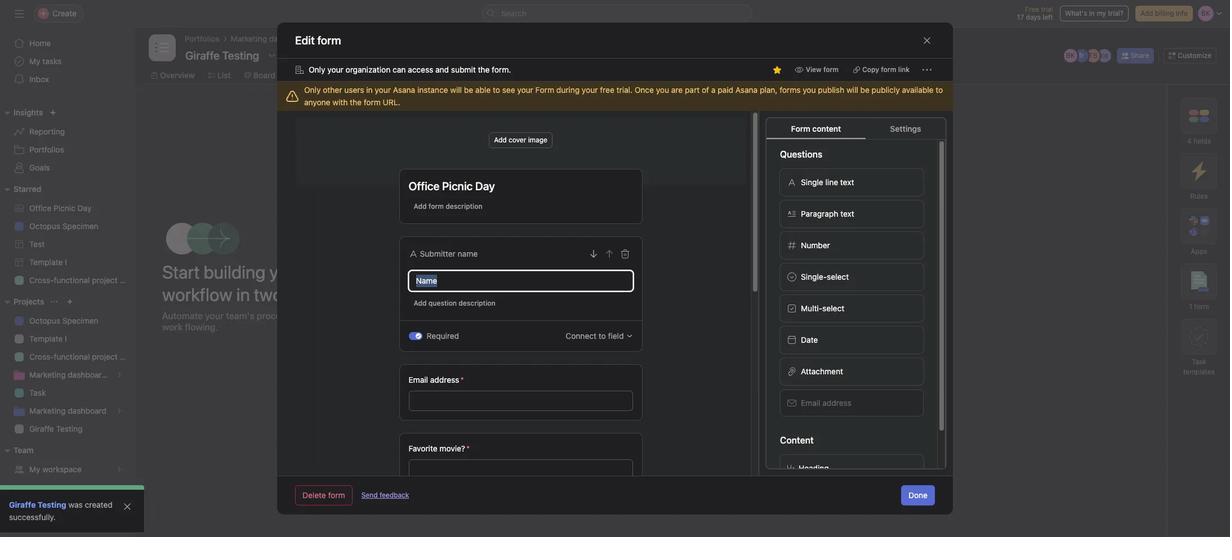 Task type: locate. For each thing, give the bounding box(es) containing it.
1 horizontal spatial portfolios
[[185, 34, 220, 43]]

giraffe up the team
[[29, 424, 54, 434]]

portfolios down reporting at the top of page
[[29, 145, 64, 154]]

select down single-select
[[823, 304, 845, 313]]

None text field
[[183, 45, 262, 65]]

form for 1 form
[[1195, 303, 1210, 311]]

1 horizontal spatial tasks
[[466, 234, 493, 247]]

marketing up task link
[[29, 370, 66, 380]]

add inside "button"
[[414, 299, 427, 308]]

1 horizontal spatial are
[[672, 85, 683, 95]]

tasks inside global element
[[42, 56, 62, 66]]

office picnic day inside office picnic day button
[[431, 337, 493, 347]]

specimen
[[62, 221, 98, 231], [62, 316, 98, 326]]

marketing dashboard link up add to starred 'image'
[[231, 33, 308, 45]]

dashboards
[[68, 370, 111, 380]]

giraffe testing up successfully.
[[9, 500, 66, 510]]

2 vertical spatial picnic
[[455, 337, 477, 347]]

* down office picnic day button
[[461, 375, 464, 385]]

list
[[217, 70, 231, 80]]

only
[[309, 65, 325, 74], [304, 85, 321, 95]]

1 cross- from the top
[[29, 276, 54, 285]]

1 specimen from the top
[[62, 221, 98, 231]]

i inside "projects" "element"
[[65, 334, 67, 344]]

office up email address * at the bottom left
[[431, 337, 453, 347]]

date
[[801, 335, 818, 345]]

this
[[709, 306, 722, 314]]

octopus specimen inside "projects" "element"
[[29, 316, 98, 326]]

single-select
[[801, 272, 849, 282]]

0 vertical spatial functional
[[54, 276, 90, 285]]

0 vertical spatial template i
[[29, 258, 67, 267]]

office picnic day inside office picnic day link
[[29, 203, 92, 213]]

goals
[[29, 163, 50, 172]]

cross- for 2nd cross-functional project plan link from the bottom
[[29, 276, 54, 285]]

2 horizontal spatial in
[[1090, 9, 1095, 17]]

you right once at the right top of the page
[[656, 85, 670, 95]]

1 vertical spatial giraffe
[[9, 500, 36, 510]]

functional down test link
[[54, 276, 90, 285]]

starred element
[[0, 179, 135, 292]]

text right line
[[841, 178, 855, 187]]

text
[[841, 178, 855, 187], [841, 209, 855, 219]]

template i link inside starred element
[[7, 254, 128, 272]]

template i for template i 'link' within the starred element
[[29, 258, 67, 267]]

heading
[[799, 464, 829, 473]]

a
[[712, 85, 716, 95]]

0 vertical spatial cross-functional project plan
[[29, 276, 135, 285]]

and left keep
[[292, 311, 308, 321]]

office picnic day for office picnic day button
[[431, 337, 493, 347]]

2 cross- from the top
[[29, 352, 54, 362]]

section
[[640, 236, 664, 244]]

are inside only other users in your asana instance will be able to see your form during your free trial.  once you are part of a paid asana plan, forms you publish will be publicly available to anyone with the form url.
[[672, 85, 683, 95]]

portfolios inside insights element
[[29, 145, 64, 154]]

1 horizontal spatial *
[[467, 444, 470, 454]]

1 vertical spatial portfolios
[[29, 145, 64, 154]]

task up templates
[[1193, 358, 1207, 366]]

section
[[675, 253, 706, 263]]

1 vertical spatial picnic
[[54, 203, 75, 213]]

specimen inside "projects" "element"
[[62, 316, 98, 326]]

to left this
[[701, 306, 708, 314]]

2 specimen from the top
[[62, 316, 98, 326]]

giraffe testing link up teams element
[[7, 420, 128, 438]]

overview link
[[151, 69, 195, 82]]

functional inside "projects" "element"
[[54, 352, 90, 362]]

address down required at left bottom
[[430, 375, 459, 385]]

0 vertical spatial text
[[841, 178, 855, 187]]

0 vertical spatial cross-functional project plan link
[[7, 272, 135, 290]]

able
[[476, 85, 491, 95]]

specimen inside starred element
[[62, 221, 98, 231]]

2 octopus specimen from the top
[[29, 316, 98, 326]]

0 vertical spatial tasks
[[42, 56, 62, 66]]

tasks
[[42, 56, 62, 66], [466, 234, 493, 247], [662, 306, 680, 314]]

1 template i from the top
[[29, 258, 67, 267]]

2 vertical spatial office picnic day
[[431, 337, 493, 347]]

giraffe testing link up successfully.
[[9, 500, 66, 510]]

form up "questions"
[[792, 124, 811, 134]]

i down test link
[[65, 258, 67, 267]]

1 octopus specimen from the top
[[29, 221, 98, 231]]

form left link
[[882, 65, 897, 74]]

1 vertical spatial day
[[78, 203, 92, 213]]

in up team's
[[236, 284, 250, 305]]

2 my from the top
[[29, 465, 40, 475]]

0 horizontal spatial marketing dashboard
[[29, 406, 107, 416]]

add up the how
[[414, 202, 427, 211]]

0 horizontal spatial and
[[292, 311, 308, 321]]

octopus inside starred element
[[29, 221, 60, 231]]

* for favorite movie? *
[[467, 444, 470, 454]]

to inside 'dropdown button'
[[599, 331, 606, 341]]

template i up marketing dashboards link
[[29, 334, 67, 344]]

0 vertical spatial my
[[29, 56, 40, 66]]

once
[[635, 85, 654, 95]]

1 template i link from the top
[[7, 254, 128, 272]]

1 horizontal spatial form
[[792, 124, 811, 134]]

2 template from the top
[[29, 334, 63, 344]]

octopus up test
[[29, 221, 60, 231]]

4
[[1188, 137, 1192, 145]]

be left able
[[464, 85, 473, 95]]

octopus specimen link up test
[[7, 218, 128, 236]]

0 vertical spatial plan
[[120, 276, 135, 285]]

should
[[769, 306, 791, 314]]

form right the 1
[[1195, 303, 1210, 311]]

picnic inside starred element
[[54, 203, 75, 213]]

description for add question description
[[459, 299, 496, 308]]

cross- up projects
[[29, 276, 54, 285]]

line
[[826, 178, 839, 187]]

template i link inside "projects" "element"
[[7, 330, 128, 348]]

0 horizontal spatial will
[[450, 85, 462, 95]]

0 vertical spatial template
[[29, 258, 63, 267]]

1 horizontal spatial task
[[1193, 358, 1207, 366]]

will right publish
[[847, 85, 859, 95]]

cross-functional project plan link down test link
[[7, 272, 135, 290]]

0 horizontal spatial *
[[461, 375, 464, 385]]

1 horizontal spatial marketing dashboard link
[[231, 33, 308, 45]]

templates
[[1184, 368, 1216, 376]]

project inside "projects" "element"
[[92, 352, 118, 362]]

delete form
[[303, 491, 345, 500]]

octopus specimen inside starred element
[[29, 221, 98, 231]]

cross-functional project plan up dashboards
[[29, 352, 135, 362]]

1 vertical spatial project
[[92, 352, 118, 362]]

project for 2nd cross-functional project plan link from the bottom
[[92, 276, 118, 285]]

*
[[461, 375, 464, 385], [467, 444, 470, 454]]

form right view
[[824, 65, 839, 74]]

1 horizontal spatial will
[[847, 85, 859, 95]]

template i inside starred element
[[29, 258, 67, 267]]

template down test
[[29, 258, 63, 267]]

files
[[603, 70, 620, 80]]

octopus specimen down projects
[[29, 316, 98, 326]]

0 horizontal spatial in
[[236, 284, 250, 305]]

1 vertical spatial marketing dashboard link
[[7, 402, 128, 420]]

1 octopus from the top
[[29, 221, 60, 231]]

1 vertical spatial giraffe testing
[[9, 500, 66, 510]]

i for template i 'link' inside the "projects" "element"
[[65, 334, 67, 344]]

share button
[[1117, 48, 1155, 64]]

search list box
[[482, 5, 753, 23]]

project inside starred element
[[92, 276, 118, 285]]

the left form.
[[478, 65, 490, 74]]

marketing dashboard down task link
[[29, 406, 107, 416]]

successfully.
[[9, 513, 56, 522]]

to left field
[[599, 331, 606, 341]]

manually
[[433, 281, 465, 291]]

in inside only other users in your asana instance will be able to see your form during your free trial.  once you are part of a paid asana plan, forms you publish will be publicly available to anyone with the form url.
[[366, 85, 373, 95]]

office picnic day link
[[7, 199, 128, 218]]

giraffe
[[29, 424, 54, 434], [9, 500, 36, 510]]

0 vertical spatial testing
[[56, 424, 83, 434]]

marketing up 'board' link on the left of the page
[[231, 34, 267, 43]]

office for office picnic day button
[[431, 337, 453, 347]]

text right paragraph
[[841, 209, 855, 219]]

and
[[436, 65, 449, 74], [292, 311, 308, 321]]

form inside button
[[824, 65, 839, 74]]

1 vertical spatial select
[[823, 304, 845, 313]]

cross- up marketing dashboards link
[[29, 352, 54, 362]]

giraffe testing
[[29, 424, 83, 434], [9, 500, 66, 510]]

0 vertical spatial in
[[1090, 9, 1095, 17]]

timeline
[[298, 70, 330, 80]]

day up test link
[[78, 203, 92, 213]]

1 vertical spatial in
[[366, 85, 373, 95]]

0 vertical spatial i
[[65, 258, 67, 267]]

ts
[[1089, 51, 1098, 60]]

1 will from the left
[[450, 85, 462, 95]]

day right required at left bottom
[[479, 337, 493, 347]]

share
[[1131, 51, 1150, 60]]

select for multi-
[[823, 304, 845, 313]]

add left billing
[[1141, 9, 1154, 17]]

invite button
[[11, 513, 59, 533]]

dashboard up add to starred 'image'
[[269, 34, 308, 43]]

1 vertical spatial office picnic day
[[29, 203, 92, 213]]

1 cross-functional project plan from the top
[[29, 276, 135, 285]]

0 vertical spatial specimen
[[62, 221, 98, 231]]

0 horizontal spatial form
[[536, 85, 555, 95]]

office picnic day inside edit form dialog
[[409, 180, 495, 193]]

in left my
[[1090, 9, 1095, 17]]

and left submit
[[436, 65, 449, 74]]

cross-functional project plan link
[[7, 272, 135, 290], [7, 348, 135, 366]]

marketing dashboard link down marketing dashboards link
[[7, 402, 128, 420]]

1 vertical spatial only
[[304, 85, 321, 95]]

1 vertical spatial marketing dashboard
[[29, 406, 107, 416]]

giraffe inside "projects" "element"
[[29, 424, 54, 434]]

picnic up add form description
[[442, 180, 473, 193]]

1 horizontal spatial in
[[366, 85, 373, 95]]

template i link down test
[[7, 254, 128, 272]]

address down attachment in the right bottom of the page
[[823, 398, 852, 408]]

marketing down task link
[[29, 406, 66, 416]]

0 horizontal spatial marketing dashboard link
[[7, 402, 128, 420]]

select
[[827, 272, 849, 282], [823, 304, 845, 313]]

octopus for 1st the octopus specimen link from the bottom of the page
[[29, 316, 60, 326]]

17
[[1018, 13, 1025, 21]]

portfolios link up list link
[[185, 33, 220, 45]]

0 horizontal spatial the
[[350, 97, 362, 107]]

description inside "button"
[[459, 299, 496, 308]]

office picnic day button
[[410, 329, 584, 355]]

Question name text field
[[409, 271, 633, 291]]

asana up the "url."
[[393, 85, 415, 95]]

portfolios link down reporting at the top of page
[[7, 141, 128, 159]]

number
[[801, 241, 831, 250]]

delete form button
[[295, 486, 353, 506]]

switch inside edit form dialog
[[409, 332, 422, 340]]

0 vertical spatial email
[[409, 375, 428, 385]]

1 vertical spatial dashboard
[[68, 406, 107, 416]]

form inside only other users in your asana instance will be able to see your form during your free trial.  once you are part of a paid asana plan, forms you publish will be publicly available to anyone with the form url.
[[364, 97, 381, 107]]

1 vertical spatial description
[[459, 299, 496, 308]]

0 horizontal spatial dashboard
[[68, 406, 107, 416]]

i inside starred element
[[65, 258, 67, 267]]

form inside only other users in your asana instance will be able to see your form during your free trial.  once you are part of a paid asana plan, forms you publish will be publicly available to anyone with the form url.
[[536, 85, 555, 95]]

1 i from the top
[[65, 258, 67, 267]]

0 vertical spatial only
[[309, 65, 325, 74]]

test
[[29, 240, 45, 249]]

template i inside "projects" "element"
[[29, 334, 67, 344]]

2 vertical spatial tasks
[[662, 306, 680, 314]]

0 vertical spatial day
[[476, 180, 495, 193]]

are up 'submitter name'
[[448, 234, 464, 247]]

0 vertical spatial project
[[92, 276, 118, 285]]

0 vertical spatial office
[[409, 180, 440, 193]]

list link
[[208, 69, 231, 82]]

description up name
[[446, 202, 483, 211]]

only up anyone
[[304, 85, 321, 95]]

1 vertical spatial are
[[448, 234, 464, 247]]

cross-functional project plan link up marketing dashboards
[[7, 348, 135, 366]]

favorite movie? *
[[409, 444, 470, 454]]

octopus specimen down office picnic day link
[[29, 221, 98, 231]]

office up add form description
[[409, 180, 440, 193]]

calendar link
[[343, 69, 386, 82]]

team
[[14, 446, 34, 455]]

0 vertical spatial giraffe
[[29, 424, 54, 434]]

to inside when tasks move to this section, what should happen automatically?
[[701, 306, 708, 314]]

in down calendar
[[366, 85, 373, 95]]

i up marketing dashboards
[[65, 334, 67, 344]]

picnic for office picnic day link
[[54, 203, 75, 213]]

to right added
[[562, 234, 572, 247]]

question
[[429, 299, 457, 308]]

only inside only other users in your asana instance will be able to see your form during your free trial.  once you are part of a paid asana plan, forms you publish will be publicly available to anyone with the form url.
[[304, 85, 321, 95]]

cross- inside "projects" "element"
[[29, 352, 54, 362]]

1 vertical spatial octopus
[[29, 316, 60, 326]]

2 vertical spatial in
[[236, 284, 250, 305]]

1 horizontal spatial email
[[801, 398, 821, 408]]

board link
[[244, 69, 276, 82]]

1 be from the left
[[464, 85, 473, 95]]

1 vertical spatial cross-
[[29, 352, 54, 362]]

1 asana from the left
[[393, 85, 415, 95]]

0 vertical spatial marketing dashboard
[[231, 34, 308, 43]]

2 octopus from the top
[[29, 316, 60, 326]]

template inside starred element
[[29, 258, 63, 267]]

template inside "projects" "element"
[[29, 334, 63, 344]]

office picnic day down add question description "button"
[[431, 337, 493, 347]]

testing inside "projects" "element"
[[56, 424, 83, 434]]

form for copy form link
[[882, 65, 897, 74]]

what's in my trial?
[[1066, 9, 1124, 17]]

trial?
[[1109, 9, 1124, 17]]

marketing dashboard up add to starred 'image'
[[231, 34, 308, 43]]

switch
[[409, 332, 422, 340]]

paragraph
[[801, 209, 839, 219]]

specimen for first the octopus specimen link from the top
[[62, 221, 98, 231]]

fr
[[1080, 51, 1085, 60]]

day up add form description
[[476, 180, 495, 193]]

description down manually
[[459, 299, 496, 308]]

projects element
[[0, 292, 135, 441]]

only up other
[[309, 65, 325, 74]]

1 vertical spatial template
[[29, 334, 63, 344]]

1 vertical spatial template i
[[29, 334, 67, 344]]

1 template from the top
[[29, 258, 63, 267]]

description inside button
[[446, 202, 483, 211]]

day inside office picnic day link
[[78, 203, 92, 213]]

1 functional from the top
[[54, 276, 90, 285]]

in inside button
[[1090, 9, 1095, 17]]

1 project from the top
[[92, 276, 118, 285]]

day inside office picnic day button
[[479, 337, 493, 347]]

testing up invite
[[38, 500, 66, 510]]

plan inside starred element
[[120, 276, 135, 285]]

connect to field button
[[566, 330, 633, 343]]

0 vertical spatial office picnic day
[[409, 180, 495, 193]]

form up the how
[[429, 202, 444, 211]]

task inside "projects" "element"
[[29, 388, 46, 398]]

email address
[[801, 398, 852, 408]]

office inside button
[[431, 337, 453, 347]]

and inside edit form dialog
[[436, 65, 449, 74]]

send feedback
[[362, 491, 409, 500]]

anyone
[[304, 97, 331, 107]]

form content
[[792, 124, 842, 134]]

asana right paid
[[736, 85, 758, 95]]

0 vertical spatial template i link
[[7, 254, 128, 272]]

to right available in the top of the page
[[936, 85, 944, 95]]

free
[[600, 85, 615, 95]]

picnic inside button
[[455, 337, 477, 347]]

only for only other users in your asana instance will be able to see your form during your free trial.  once you are part of a paid asana plan, forms you publish will be publicly available to anyone with the form url.
[[304, 85, 321, 95]]

template
[[29, 258, 63, 267], [29, 334, 63, 344]]

my down the team
[[29, 465, 40, 475]]

dashboard inside "projects" "element"
[[68, 406, 107, 416]]

* right movie?
[[467, 444, 470, 454]]

add up forms
[[414, 299, 427, 308]]

project up dashboards
[[92, 352, 118, 362]]

office picnic day up test link
[[29, 203, 92, 213]]

office inside starred element
[[29, 203, 51, 213]]

1 horizontal spatial and
[[436, 65, 449, 74]]

fields
[[1194, 137, 1212, 145]]

2 template i from the top
[[29, 334, 67, 344]]

specimen for 1st the octopus specimen link from the bottom of the page
[[62, 316, 98, 326]]

office inside edit form dialog
[[409, 180, 440, 193]]

0 horizontal spatial are
[[448, 234, 464, 247]]

task down marketing dashboards link
[[29, 388, 46, 398]]

octopus down projects
[[29, 316, 60, 326]]

cross- for first cross-functional project plan link from the bottom of the page
[[29, 352, 54, 362]]

add form description
[[414, 202, 483, 211]]

created
[[85, 500, 113, 510]]

cross-functional project plan inside "projects" "element"
[[29, 352, 135, 362]]

2 vertical spatial office
[[431, 337, 453, 347]]

1 vertical spatial office
[[29, 203, 51, 213]]

day for office picnic day link
[[78, 203, 92, 213]]

only for only your organization can access and submit the form.
[[309, 65, 325, 74]]

team's
[[226, 311, 255, 321]]

content
[[781, 436, 814, 446]]

my inside my tasks link
[[29, 56, 40, 66]]

favorite
[[409, 444, 438, 454]]

2 functional from the top
[[54, 352, 90, 362]]

select for single-
[[827, 272, 849, 282]]

2 cross-functional project plan from the top
[[29, 352, 135, 362]]

form down "messages" link
[[536, 85, 555, 95]]

my up inbox
[[29, 56, 40, 66]]

1 plan from the top
[[120, 276, 135, 285]]

0 horizontal spatial address
[[430, 375, 459, 385]]

email down attachment in the right bottom of the page
[[801, 398, 821, 408]]

2 plan from the top
[[120, 352, 135, 362]]

days
[[1027, 13, 1041, 21]]

template i link up marketing dashboards
[[7, 330, 128, 348]]

0 vertical spatial cross-
[[29, 276, 54, 285]]

1 vertical spatial and
[[292, 311, 308, 321]]

0 horizontal spatial task
[[29, 388, 46, 398]]

1 vertical spatial cross-functional project plan link
[[7, 348, 135, 366]]

0 vertical spatial giraffe testing
[[29, 424, 83, 434]]

0 horizontal spatial email
[[409, 375, 428, 385]]

task for task templates
[[1193, 358, 1207, 366]]

2 i from the top
[[65, 334, 67, 344]]

1 horizontal spatial marketing dashboard
[[231, 34, 308, 43]]

be left 'publicly'
[[861, 85, 870, 95]]

1 vertical spatial plan
[[120, 352, 135, 362]]

my inside my workspace link
[[29, 465, 40, 475]]

marketing dashboards
[[29, 370, 111, 380]]

form left the "url."
[[364, 97, 381, 107]]

only your organization can access and submit the form.
[[309, 65, 511, 74]]

octopus for first the octopus specimen link from the top
[[29, 221, 60, 231]]

octopus specimen for first the octopus specimen link from the top
[[29, 221, 98, 231]]

search button
[[482, 5, 753, 23]]

add left cover
[[494, 136, 507, 144]]

picnic down add question description "button"
[[455, 337, 477, 347]]

2 template i link from the top
[[7, 330, 128, 348]]

trial
[[1042, 5, 1054, 14]]

your up other
[[328, 65, 344, 74]]

2 project from the top
[[92, 352, 118, 362]]

template for template i 'link' inside the "projects" "element"
[[29, 334, 63, 344]]

will
[[450, 85, 462, 95], [847, 85, 859, 95]]

1 horizontal spatial address
[[823, 398, 852, 408]]

field
[[608, 331, 624, 341]]

4 fields
[[1188, 137, 1212, 145]]

functional inside starred element
[[54, 276, 90, 285]]

tasks inside how are tasks being added to this project?
[[466, 234, 493, 247]]

day for office picnic day button
[[479, 337, 493, 347]]

1 my from the top
[[29, 56, 40, 66]]

specimen down office picnic day link
[[62, 221, 98, 231]]

0 vertical spatial and
[[436, 65, 449, 74]]

1 horizontal spatial be
[[861, 85, 870, 95]]

plan,
[[760, 85, 778, 95]]

dashboard down task link
[[68, 406, 107, 416]]

1 vertical spatial specimen
[[62, 316, 98, 326]]

task inside task templates
[[1193, 358, 1207, 366]]

to
[[493, 85, 500, 95], [936, 85, 944, 95], [562, 234, 572, 247], [701, 306, 708, 314], [599, 331, 606, 341]]

0 vertical spatial portfolios link
[[185, 33, 220, 45]]

octopus
[[29, 221, 60, 231], [29, 316, 60, 326]]

1 vertical spatial i
[[65, 334, 67, 344]]

1 vertical spatial my
[[29, 465, 40, 475]]

1 horizontal spatial you
[[803, 85, 816, 95]]

giraffe testing up teams element
[[29, 424, 83, 434]]

tasks inside when tasks move to this section, what should happen automatically?
[[662, 306, 680, 314]]

0 vertical spatial address
[[430, 375, 459, 385]]

you right forms
[[803, 85, 816, 95]]

files link
[[594, 69, 620, 82]]

description for add form description
[[446, 202, 483, 211]]

form right the delete
[[328, 491, 345, 500]]

1 vertical spatial task
[[29, 388, 46, 398]]

1 vertical spatial the
[[350, 97, 362, 107]]

1 horizontal spatial dashboard
[[269, 34, 308, 43]]

1 horizontal spatial the
[[478, 65, 490, 74]]

1 vertical spatial marketing
[[29, 370, 66, 380]]

tasks for my tasks
[[42, 56, 62, 66]]

0 vertical spatial task
[[1193, 358, 1207, 366]]

cross- inside starred element
[[29, 276, 54, 285]]

template i for template i 'link' inside the "projects" "element"
[[29, 334, 67, 344]]

add for add form description
[[414, 202, 427, 211]]

2 vertical spatial day
[[479, 337, 493, 347]]

select up multi-select
[[827, 272, 849, 282]]

next
[[560, 421, 577, 430]]

octopus inside "projects" "element"
[[29, 316, 60, 326]]

1 vertical spatial form
[[792, 124, 811, 134]]

octopus specimen link down projects
[[7, 312, 128, 330]]

are left part
[[672, 85, 683, 95]]

portfolios up list link
[[185, 34, 220, 43]]

0 vertical spatial *
[[461, 375, 464, 385]]

i for template i 'link' within the starred element
[[65, 258, 67, 267]]



Task type: vqa. For each thing, say whether or not it's contained in the screenshot.
'PLAN'
yes



Task type: describe. For each thing, give the bounding box(es) containing it.
1 horizontal spatial portfolios link
[[185, 33, 220, 45]]

settings
[[891, 124, 922, 134]]

more actions image
[[923, 65, 932, 74]]

how
[[422, 234, 445, 247]]

in inside start building your workflow in two minutes automate your team's process and keep work flowing.
[[236, 284, 250, 305]]

picnic inside edit form dialog
[[442, 180, 473, 193]]

task templates
[[1184, 358, 1216, 376]]

marketing dashboards link
[[7, 366, 128, 384]]

bk
[[1067, 51, 1076, 60]]

0 vertical spatial marketing
[[231, 34, 267, 43]]

0 vertical spatial the
[[478, 65, 490, 74]]

form for add form description
[[429, 202, 444, 211]]

2 be from the left
[[861, 85, 870, 95]]

building
[[204, 261, 266, 283]]

submit
[[451, 65, 476, 74]]

remove from starred image
[[773, 65, 782, 74]]

my workspace link
[[7, 461, 128, 479]]

paid
[[718, 85, 734, 95]]

automatically?
[[668, 316, 715, 324]]

process
[[257, 311, 290, 321]]

single line text
[[801, 178, 855, 187]]

reporting link
[[7, 123, 128, 141]]

hide sidebar image
[[15, 9, 24, 18]]

and inside start building your workflow in two minutes automate your team's process and keep work flowing.
[[292, 311, 308, 321]]

1 vertical spatial testing
[[38, 500, 66, 510]]

day inside edit form dialog
[[476, 180, 495, 193]]

picnic for office picnic day button
[[455, 337, 477, 347]]

address for email address
[[823, 398, 852, 408]]

list image
[[156, 41, 169, 55]]

add cover image button
[[489, 132, 553, 148]]

co
[[1101, 51, 1109, 60]]

close image
[[123, 503, 132, 512]]

edit form dialog
[[277, 23, 954, 538]]

required
[[427, 331, 459, 341]]

insights element
[[0, 103, 135, 179]]

of
[[702, 85, 710, 95]]

overview
[[160, 70, 195, 80]]

when tasks move to this section, what should happen automatically?
[[642, 306, 791, 324]]

forms
[[410, 315, 430, 323]]

send
[[362, 491, 378, 500]]

workflow
[[408, 70, 443, 80]]

teams element
[[0, 441, 135, 481]]

add question description
[[414, 299, 496, 308]]

1 octopus specimen link from the top
[[7, 218, 128, 236]]

insights button
[[0, 106, 43, 119]]

untitled section
[[640, 253, 706, 263]]

giraffe testing inside "projects" "element"
[[29, 424, 83, 434]]

marketing dashboard inside "projects" "element"
[[29, 406, 107, 416]]

marketing dashboard link inside "projects" "element"
[[7, 402, 128, 420]]

send feedback link
[[362, 491, 409, 501]]

2 will from the left
[[847, 85, 859, 95]]

* for email address *
[[461, 375, 464, 385]]

form for delete form
[[328, 491, 345, 500]]

cross-functional project plan inside starred element
[[29, 276, 135, 285]]

tasks for when tasks move to this section, what should happen automatically?
[[662, 306, 680, 314]]

projects button
[[0, 295, 44, 309]]

organization
[[346, 65, 391, 74]]

left
[[1043, 13, 1054, 21]]

0 vertical spatial giraffe testing link
[[7, 420, 128, 438]]

move this field down image
[[589, 250, 598, 259]]

functional for 2nd cross-functional project plan link from the bottom
[[54, 276, 90, 285]]

my tasks link
[[7, 52, 128, 70]]

your up two minutes
[[270, 261, 304, 283]]

move
[[682, 306, 699, 314]]

copy
[[863, 65, 880, 74]]

form.
[[492, 65, 511, 74]]

plan inside "projects" "element"
[[120, 352, 135, 362]]

address for email address *
[[430, 375, 459, 385]]

your right see
[[518, 85, 534, 95]]

1 cross-functional project plan link from the top
[[7, 272, 135, 290]]

my for my workspace
[[29, 465, 40, 475]]

form for view form
[[824, 65, 839, 74]]

1 vertical spatial portfolios link
[[7, 141, 128, 159]]

goals link
[[7, 159, 128, 177]]

close this dialog image
[[923, 36, 932, 45]]

copy form link button
[[849, 62, 915, 78]]

remove field image
[[621, 250, 630, 259]]

2 asana from the left
[[736, 85, 758, 95]]

0 vertical spatial dashboard
[[269, 34, 308, 43]]

timeline link
[[289, 69, 330, 82]]

being
[[496, 234, 524, 247]]

the inside only other users in your asana instance will be able to see your form during your free trial.  once you are part of a paid asana plan, forms you publish will be publicly available to anyone with the form url.
[[350, 97, 362, 107]]

done
[[909, 491, 928, 500]]

what's
[[1066, 9, 1088, 17]]

invite
[[32, 518, 52, 527]]

workflow link
[[399, 69, 443, 82]]

how are tasks being added to this project?
[[422, 234, 572, 262]]

insights
[[14, 108, 43, 117]]

1
[[1190, 303, 1193, 311]]

1 vertical spatial giraffe testing link
[[9, 500, 66, 510]]

free
[[1026, 5, 1040, 14]]

only other users in your asana instance will be able to see your form during your free trial.  once you are part of a paid asana plan, forms you publish will be publicly available to anyone with the form url.
[[304, 85, 944, 107]]

home
[[29, 38, 51, 48]]

octopus specimen for 1st the octopus specimen link from the bottom of the page
[[29, 316, 98, 326]]

2 vertical spatial marketing
[[29, 406, 66, 416]]

image
[[528, 136, 548, 144]]

untitled
[[640, 253, 673, 263]]

view form button
[[790, 62, 844, 78]]

your left free
[[582, 85, 598, 95]]

email for email address *
[[409, 375, 428, 385]]

other
[[323, 85, 342, 95]]

questions
[[781, 149, 823, 159]]

add for add cover image
[[494, 136, 507, 144]]

your left team's
[[205, 311, 224, 321]]

projects
[[14, 297, 44, 307]]

template for template i 'link' within the starred element
[[29, 258, 63, 267]]

my tasks
[[29, 56, 62, 66]]

0 vertical spatial portfolios
[[185, 34, 220, 43]]

are inside how are tasks being added to this project?
[[448, 234, 464, 247]]

workspace
[[42, 465, 82, 475]]

view
[[806, 65, 822, 74]]

2 octopus specimen link from the top
[[7, 312, 128, 330]]

email for email address
[[801, 398, 821, 408]]

start
[[162, 261, 200, 283]]

2 you from the left
[[803, 85, 816, 95]]

to inside how are tasks being added to this project?
[[562, 234, 572, 247]]

dashboard
[[479, 70, 520, 80]]

messages
[[543, 70, 580, 80]]

1 vertical spatial text
[[841, 209, 855, 219]]

single
[[801, 178, 824, 187]]

to left see
[[493, 85, 500, 95]]

1 you from the left
[[656, 85, 670, 95]]

submitter
[[420, 249, 456, 259]]

your up the "url."
[[375, 85, 391, 95]]

add for add billing info
[[1141, 9, 1154, 17]]

messages link
[[534, 69, 580, 82]]

move this field up image
[[605, 250, 614, 259]]

happen
[[642, 316, 666, 324]]

add for add question description
[[414, 299, 427, 308]]

url.
[[383, 97, 400, 107]]

single-
[[801, 272, 827, 282]]

add cover image
[[494, 136, 548, 144]]

office picnic day for office picnic day link
[[29, 203, 92, 213]]

add form description button
[[409, 199, 488, 215]]

this project?
[[466, 249, 528, 262]]

my for my tasks
[[29, 56, 40, 66]]

functional for first cross-functional project plan link from the bottom of the page
[[54, 352, 90, 362]]

task for task
[[29, 388, 46, 398]]

forms
[[780, 85, 801, 95]]

automate
[[162, 311, 203, 321]]

feedback
[[380, 491, 409, 500]]

global element
[[0, 28, 135, 95]]

dashboard link
[[470, 69, 520, 82]]

office for office picnic day link
[[29, 203, 51, 213]]

add to starred image
[[284, 51, 293, 60]]

section,
[[723, 306, 750, 314]]

instance
[[418, 85, 448, 95]]

project for first cross-functional project plan link from the bottom of the page
[[92, 352, 118, 362]]

2 cross-functional project plan link from the top
[[7, 348, 135, 366]]

apps
[[1192, 247, 1208, 256]]



